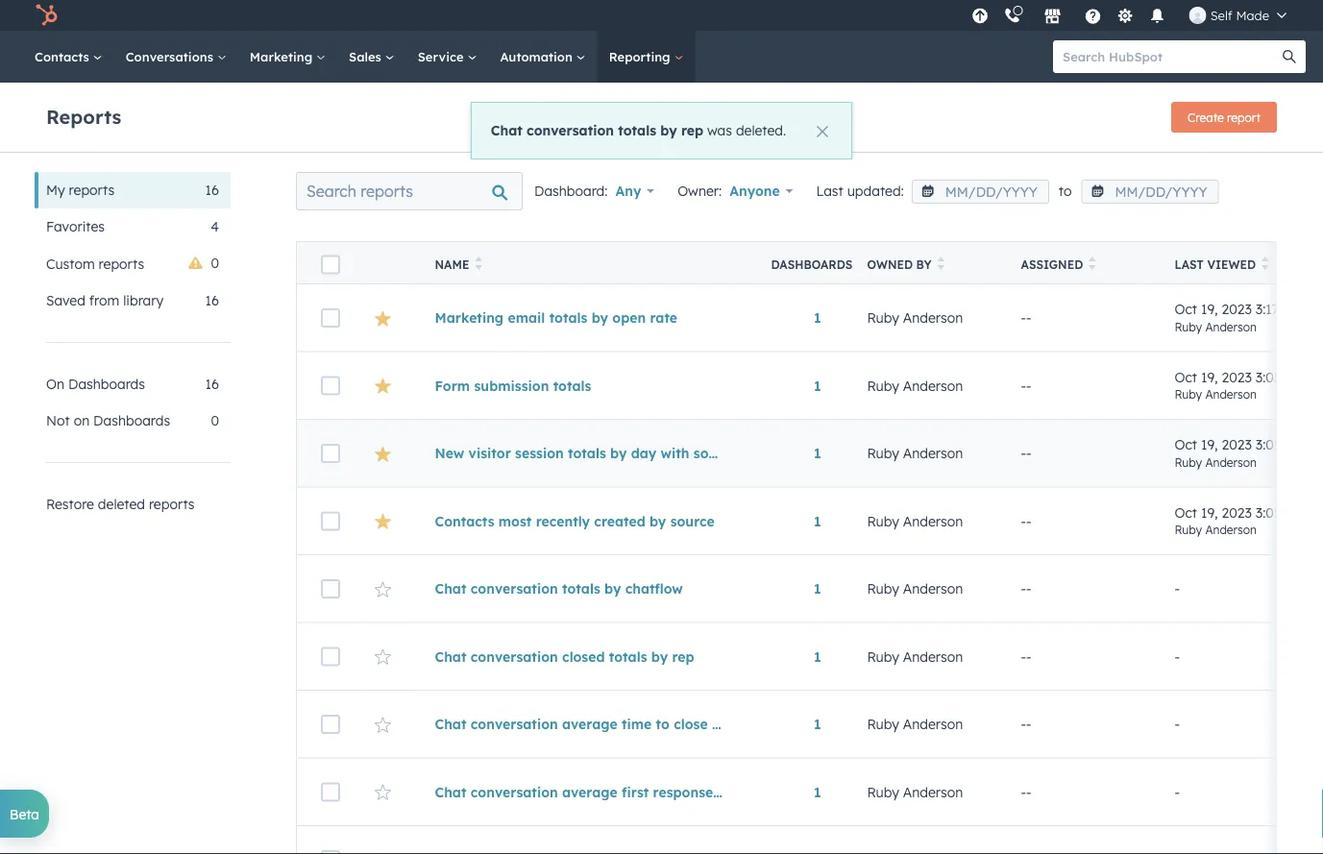 Task type: locate. For each thing, give the bounding box(es) containing it.
-- for chat conversation average time to close by rep
[[1021, 716, 1032, 733]]

3 press to sort. element from the left
[[1089, 257, 1096, 273]]

anderson inside the "oct 19, 2023 3:17 pm ruby anderson"
[[1206, 319, 1257, 334]]

1 vertical spatial average
[[562, 784, 618, 801]]

press to sort. element right name at the top
[[475, 257, 482, 273]]

1 0 from the top
[[211, 255, 219, 272]]

press to sort. element right viewed
[[1262, 257, 1269, 273]]

2 vertical spatial oct 19, 2023 3:05 pm ruby anderson
[[1175, 504, 1306, 537]]

last left updated:
[[816, 183, 844, 199]]

source down with
[[671, 513, 715, 530]]

to left close in the right bottom of the page
[[656, 716, 670, 733]]

19, inside the "oct 19, 2023 3:17 pm ruby anderson"
[[1201, 301, 1218, 317]]

last for last updated:
[[816, 183, 844, 199]]

contacts for contacts
[[35, 49, 93, 64]]

pm for contacts most recently created by source
[[1286, 504, 1306, 521]]

1 vertical spatial time
[[718, 784, 748, 801]]

4 press to sort. element from the left
[[1262, 257, 1269, 273]]

submission
[[474, 377, 549, 394]]

4 1 from the top
[[814, 513, 821, 530]]

press to sort. element inside assigned button
[[1089, 257, 1096, 273]]

7 1 button from the top
[[814, 716, 821, 733]]

5 1 button from the top
[[814, 581, 821, 597]]

press to sort. image for name
[[475, 257, 482, 270]]

press to sort. image
[[938, 257, 945, 270], [1089, 257, 1096, 270]]

press to sort. image inside the owned by "button"
[[938, 257, 945, 270]]

5 -- from the top
[[1021, 581, 1032, 597]]

average down closed
[[562, 716, 618, 733]]

to up assigned button
[[1059, 183, 1072, 199]]

2 19, from the top
[[1201, 368, 1218, 385]]

on
[[46, 376, 64, 393]]

hubspot image
[[35, 4, 58, 27]]

1 button for form submission totals
[[814, 377, 821, 394]]

assigned
[[1021, 258, 1083, 272]]

1 vertical spatial last
[[1175, 258, 1204, 272]]

oct inside the "oct 19, 2023 3:17 pm ruby anderson"
[[1175, 301, 1198, 317]]

1 horizontal spatial contacts
[[435, 513, 495, 530]]

ruby anderson for contacts most recently created by source
[[867, 513, 963, 530]]

7 1 from the top
[[814, 716, 821, 733]]

chatflow
[[625, 581, 683, 597]]

upgrade link
[[969, 5, 993, 25]]

1 average from the top
[[562, 716, 618, 733]]

2023
[[1222, 301, 1252, 317], [1222, 368, 1252, 385], [1222, 436, 1252, 453], [1222, 504, 1252, 521]]

average
[[562, 716, 618, 733], [562, 784, 618, 801]]

by inside the owned by "button"
[[916, 258, 932, 272]]

2 average from the top
[[562, 784, 618, 801]]

2 press to sort. element from the left
[[938, 257, 945, 273]]

6 1 button from the top
[[814, 648, 821, 665]]

dashboard:
[[534, 183, 608, 199]]

ruby anderson for marketing email totals by open rate
[[867, 309, 963, 326]]

1 press to sort. image from the left
[[938, 257, 945, 270]]

1 press to sort. element from the left
[[475, 257, 482, 273]]

0 vertical spatial contacts
[[35, 49, 93, 64]]

2 vertical spatial dashboards
[[93, 412, 170, 429]]

marketing down name at the top
[[435, 309, 504, 326]]

0 horizontal spatial press to sort. image
[[938, 257, 945, 270]]

contacts down hubspot link
[[35, 49, 93, 64]]

0 vertical spatial last
[[816, 183, 844, 199]]

2 -- from the top
[[1021, 377, 1032, 394]]

0 vertical spatial 16
[[205, 182, 219, 198]]

2 0 from the top
[[211, 412, 219, 429]]

2 ruby anderson from the top
[[867, 377, 963, 394]]

-- for contacts most recently created by source
[[1021, 513, 1032, 530]]

1 for chat conversation average time to close by rep
[[814, 716, 821, 733]]

2 16 from the top
[[205, 292, 219, 309]]

marketing for marketing
[[250, 49, 316, 64]]

notifications image
[[1149, 9, 1167, 26]]

create report link
[[1172, 102, 1277, 133]]

2 oct 19, 2023 3:05 pm ruby anderson from the top
[[1175, 436, 1306, 469]]

pm inside the "oct 19, 2023 3:17 pm ruby anderson"
[[1283, 301, 1303, 317]]

updated:
[[847, 183, 904, 199]]

Search HubSpot search field
[[1053, 40, 1289, 73]]

breakdown
[[742, 445, 818, 462]]

6 ruby anderson from the top
[[867, 648, 963, 665]]

press to sort. image right owned by
[[938, 257, 945, 270]]

settings image
[[1117, 8, 1134, 25]]

sales link
[[337, 31, 406, 83]]

2 vertical spatial 16
[[205, 376, 219, 393]]

marketing email totals by open rate button
[[435, 309, 725, 326]]

0 horizontal spatial marketing
[[250, 49, 316, 64]]

2 press to sort. image from the left
[[1262, 257, 1269, 270]]

source
[[694, 445, 738, 462], [671, 513, 715, 530]]

5 ruby anderson from the top
[[867, 581, 963, 597]]

alert
[[471, 102, 853, 160], [471, 102, 853, 160]]

8 1 from the top
[[814, 784, 821, 801]]

press to sort. image inside last viewed button
[[1262, 257, 1269, 270]]

made
[[1236, 7, 1270, 23]]

1 horizontal spatial press to sort. image
[[1089, 257, 1096, 270]]

time
[[622, 716, 652, 733], [718, 784, 748, 801]]

16 for on dashboards
[[205, 376, 219, 393]]

1 vertical spatial marketing
[[435, 309, 504, 326]]

1 3:05 from the top
[[1256, 368, 1282, 385]]

3 -- from the top
[[1021, 445, 1032, 462]]

notifications button
[[1142, 0, 1174, 31]]

service
[[418, 49, 467, 64]]

1 -- from the top
[[1021, 309, 1032, 326]]

press to sort. image right viewed
[[1262, 257, 1269, 270]]

dashboards left owned
[[771, 258, 853, 272]]

0 vertical spatial average
[[562, 716, 618, 733]]

contacts most recently created by source
[[435, 513, 715, 530]]

reports up saved from library
[[99, 255, 144, 272]]

-- for marketing email totals by open rate
[[1021, 309, 1032, 326]]

reports banner
[[46, 96, 1277, 133]]

0 vertical spatial 0
[[211, 255, 219, 272]]

4 ruby anderson from the top
[[867, 513, 963, 530]]

contacts left most
[[435, 513, 495, 530]]

1 vertical spatial 0
[[211, 412, 219, 429]]

hubspot link
[[23, 4, 72, 27]]

-
[[1021, 309, 1026, 326], [1026, 309, 1032, 326], [1021, 377, 1026, 394], [1026, 377, 1032, 394], [1021, 445, 1026, 462], [1026, 445, 1032, 462], [1021, 513, 1026, 530], [1026, 513, 1032, 530], [1021, 581, 1026, 597], [1026, 581, 1032, 597], [1175, 581, 1180, 597], [1021, 648, 1026, 665], [1026, 648, 1032, 665], [1175, 648, 1180, 665], [1021, 716, 1026, 733], [1026, 716, 1032, 733], [1175, 716, 1180, 733], [1021, 784, 1026, 801], [1026, 784, 1032, 801], [1175, 784, 1180, 801]]

1 button for chat conversation closed totals by rep
[[814, 648, 821, 665]]

reports
[[46, 104, 121, 128]]

8 -- from the top
[[1021, 784, 1032, 801]]

3 16 from the top
[[205, 376, 219, 393]]

press to sort. element right owned by
[[938, 257, 945, 273]]

1 horizontal spatial time
[[718, 784, 748, 801]]

2 1 button from the top
[[814, 377, 821, 394]]

not
[[46, 412, 70, 429]]

any
[[616, 183, 641, 199]]

19,
[[1201, 301, 1218, 317], [1201, 368, 1218, 385], [1201, 436, 1218, 453], [1201, 504, 1218, 521]]

2 vertical spatial 3:05
[[1256, 504, 1282, 521]]

chat for chat conversation closed totals by rep
[[435, 648, 467, 665]]

4 1 button from the top
[[814, 513, 821, 530]]

mm/dd/yyyy text field up the owned by "button"
[[912, 180, 1049, 204]]

contacts for contacts most recently created by source
[[435, 513, 495, 530]]

viewed
[[1208, 258, 1256, 272]]

assigned button
[[998, 242, 1152, 284]]

1 1 from the top
[[814, 309, 821, 326]]

1
[[814, 309, 821, 326], [814, 377, 821, 394], [814, 445, 821, 462], [814, 513, 821, 530], [814, 581, 821, 597], [814, 648, 821, 665], [814, 716, 821, 733], [814, 784, 821, 801]]

3 1 button from the top
[[814, 445, 821, 462]]

4 19, from the top
[[1201, 504, 1218, 521]]

1 1 button from the top
[[814, 309, 821, 326]]

name button
[[412, 242, 748, 284]]

1 vertical spatial oct 19, 2023 3:05 pm ruby anderson
[[1175, 436, 1306, 469]]

reports
[[69, 182, 115, 198], [99, 255, 144, 272], [149, 496, 195, 513]]

last viewed button
[[1152, 242, 1323, 284]]

ruby anderson for chat conversation closed totals by rep
[[867, 648, 963, 665]]

ruby anderson
[[867, 309, 963, 326], [867, 377, 963, 394], [867, 445, 963, 462], [867, 513, 963, 530], [867, 581, 963, 597], [867, 648, 963, 665], [867, 716, 963, 733], [867, 784, 963, 801]]

3 2023 from the top
[[1222, 436, 1252, 453]]

press to sort. image right name at the top
[[475, 257, 482, 270]]

MM/DD/YYYY text field
[[912, 180, 1049, 204], [1082, 180, 1219, 204]]

last left viewed
[[1175, 258, 1204, 272]]

2 mm/dd/yyyy text field from the left
[[1082, 180, 1219, 204]]

5 1 from the top
[[814, 581, 821, 597]]

to
[[1059, 183, 1072, 199], [656, 716, 670, 733]]

press to sort. element inside last viewed button
[[1262, 257, 1269, 273]]

1 for chat conversation average first response time by rep
[[814, 784, 821, 801]]

press to sort. element right assigned
[[1089, 257, 1096, 273]]

marketing left sales at the top of the page
[[250, 49, 316, 64]]

1 vertical spatial 3:05
[[1256, 436, 1282, 453]]

2 vertical spatial reports
[[149, 496, 195, 513]]

reports right deleted
[[149, 496, 195, 513]]

1 oct 19, 2023 3:05 pm ruby anderson from the top
[[1175, 368, 1306, 402]]

oct for contacts most recently created by source
[[1175, 504, 1198, 521]]

form
[[435, 377, 470, 394]]

press to sort. image inside name button
[[475, 257, 482, 270]]

0 horizontal spatial time
[[622, 716, 652, 733]]

3 oct from the top
[[1175, 436, 1198, 453]]

1 horizontal spatial mm/dd/yyyy text field
[[1082, 180, 1219, 204]]

oct 19, 2023 3:05 pm ruby anderson
[[1175, 368, 1306, 402], [1175, 436, 1306, 469], [1175, 504, 1306, 537]]

reports inside 'button'
[[149, 496, 195, 513]]

anderson
[[903, 309, 963, 326], [1206, 319, 1257, 334], [903, 377, 963, 394], [1206, 387, 1257, 402], [903, 445, 963, 462], [1206, 455, 1257, 469], [903, 513, 963, 530], [1206, 523, 1257, 537], [903, 581, 963, 597], [903, 648, 963, 665], [903, 716, 963, 733], [903, 784, 963, 801]]

1 19, from the top
[[1201, 301, 1218, 317]]

19, for contacts most recently created by source
[[1201, 504, 1218, 521]]

any button
[[616, 178, 655, 205]]

sales
[[349, 49, 385, 64]]

1 horizontal spatial to
[[1059, 183, 1072, 199]]

press to sort. image
[[475, 257, 482, 270], [1262, 257, 1269, 270]]

favorites
[[46, 218, 105, 235]]

chat conversation average time to close by rep
[[435, 716, 755, 733]]

reports right my
[[69, 182, 115, 198]]

0 vertical spatial reports
[[69, 182, 115, 198]]

dashboards up not on dashboards
[[68, 376, 145, 393]]

1 vertical spatial source
[[671, 513, 715, 530]]

source right with
[[694, 445, 738, 462]]

6 1 from the top
[[814, 648, 821, 665]]

chat conversation closed totals by rep button
[[435, 648, 725, 665]]

oct
[[1175, 301, 1198, 317], [1175, 368, 1198, 385], [1175, 436, 1198, 453], [1175, 504, 1198, 521]]

7 -- from the top
[[1021, 716, 1032, 733]]

16 for saved from library
[[205, 292, 219, 309]]

time left close in the right bottom of the page
[[622, 716, 652, 733]]

0 horizontal spatial mm/dd/yyyy text field
[[912, 180, 1049, 204]]

3:05 for form submission totals
[[1256, 368, 1282, 385]]

close image
[[817, 126, 829, 137], [817, 126, 829, 137]]

press to sort. image for owned by
[[938, 257, 945, 270]]

19, for form submission totals
[[1201, 368, 1218, 385]]

3 3:05 from the top
[[1256, 504, 1282, 521]]

press to sort. element inside the owned by "button"
[[938, 257, 945, 273]]

0 vertical spatial source
[[694, 445, 738, 462]]

1 vertical spatial to
[[656, 716, 670, 733]]

2 oct from the top
[[1175, 368, 1198, 385]]

anyone button
[[730, 178, 793, 205]]

1 horizontal spatial press to sort. image
[[1262, 257, 1269, 270]]

4 2023 from the top
[[1222, 504, 1252, 521]]

0
[[211, 255, 219, 272], [211, 412, 219, 429]]

0 horizontal spatial contacts
[[35, 49, 93, 64]]

average for time
[[562, 716, 618, 733]]

1 horizontal spatial last
[[1175, 258, 1204, 272]]

was
[[707, 122, 732, 139], [707, 122, 732, 139]]

4 oct from the top
[[1175, 504, 1198, 521]]

0 vertical spatial to
[[1059, 183, 1072, 199]]

19, for marketing email totals by open rate
[[1201, 301, 1218, 317]]

last inside button
[[1175, 258, 1204, 272]]

average left first
[[562, 784, 618, 801]]

deleted.
[[736, 122, 786, 139], [736, 122, 786, 139]]

8 1 button from the top
[[814, 784, 821, 801]]

1 button for chat conversation average time to close by rep
[[814, 716, 821, 733]]

oct 19, 2023 3:05 pm ruby anderson for form submission totals
[[1175, 368, 1306, 402]]

1 vertical spatial 16
[[205, 292, 219, 309]]

2 2023 from the top
[[1222, 368, 1252, 385]]

1 ruby anderson from the top
[[867, 309, 963, 326]]

8 ruby anderson from the top
[[867, 784, 963, 801]]

0 vertical spatial oct 19, 2023 3:05 pm ruby anderson
[[1175, 368, 1306, 402]]

dashboards right on
[[93, 412, 170, 429]]

pm for form submission totals
[[1286, 368, 1306, 385]]

1 2023 from the top
[[1222, 301, 1252, 317]]

rep
[[681, 122, 704, 139], [681, 122, 704, 139], [672, 648, 694, 665], [733, 716, 755, 733], [772, 784, 795, 801]]

2 press to sort. image from the left
[[1089, 257, 1096, 270]]

marketing for marketing email totals by open rate
[[435, 309, 504, 326]]

1 oct from the top
[[1175, 301, 1198, 317]]

ruby
[[867, 309, 899, 326], [1175, 319, 1202, 334], [867, 377, 899, 394], [1175, 387, 1202, 402], [867, 445, 899, 462], [1175, 455, 1202, 469], [867, 513, 899, 530], [1175, 523, 1202, 537], [867, 581, 899, 597], [867, 648, 899, 665], [867, 716, 899, 733], [867, 784, 899, 801]]

7 ruby anderson from the top
[[867, 716, 963, 733]]

1 vertical spatial contacts
[[435, 513, 495, 530]]

2 1 from the top
[[814, 377, 821, 394]]

totals
[[618, 122, 656, 139], [618, 122, 656, 139], [549, 309, 588, 326], [553, 377, 591, 394], [568, 445, 606, 462], [562, 581, 600, 597], [609, 648, 647, 665]]

owned by
[[867, 258, 932, 272]]

3 oct 19, 2023 3:05 pm ruby anderson from the top
[[1175, 504, 1306, 537]]

press to sort. image inside assigned button
[[1089, 257, 1096, 270]]

1 vertical spatial reports
[[99, 255, 144, 272]]

closed
[[562, 648, 605, 665]]

chat
[[491, 122, 523, 139], [491, 122, 523, 139], [435, 581, 467, 597], [435, 648, 467, 665], [435, 716, 467, 733], [435, 784, 467, 801]]

press to sort. element for name
[[475, 257, 482, 273]]

6 -- from the top
[[1021, 648, 1032, 665]]

chat for chat conversation average first response time by rep
[[435, 784, 467, 801]]

press to sort. element for assigned
[[1089, 257, 1096, 273]]

press to sort. image right assigned
[[1089, 257, 1096, 270]]

not on dashboards
[[46, 412, 170, 429]]

mm/dd/yyyy text field down create on the right of the page
[[1082, 180, 1219, 204]]

oct 19, 2023 3:05 pm ruby anderson for contacts most recently created by source
[[1175, 504, 1306, 537]]

1 for chat conversation closed totals by rep
[[814, 648, 821, 665]]

3 19, from the top
[[1201, 436, 1218, 453]]

press to sort. element
[[475, 257, 482, 273], [938, 257, 945, 273], [1089, 257, 1096, 273], [1262, 257, 1269, 273]]

ruby anderson for form submission totals
[[867, 377, 963, 394]]

1 press to sort. image from the left
[[475, 257, 482, 270]]

0 vertical spatial marketing
[[250, 49, 316, 64]]

pm
[[1283, 301, 1303, 317], [1286, 368, 1306, 385], [1286, 436, 1306, 453], [1286, 504, 1306, 521]]

press to sort. element inside name button
[[475, 257, 482, 273]]

4 -- from the top
[[1021, 513, 1032, 530]]

0 horizontal spatial press to sort. image
[[475, 257, 482, 270]]

search button
[[1273, 40, 1306, 73]]

1 16 from the top
[[205, 182, 219, 198]]

0 vertical spatial 3:05
[[1256, 368, 1282, 385]]

1 horizontal spatial marketing
[[435, 309, 504, 326]]

ruby anderson for chat conversation average time to close by rep
[[867, 716, 963, 733]]

2023 inside the "oct 19, 2023 3:17 pm ruby anderson"
[[1222, 301, 1252, 317]]

0 horizontal spatial last
[[816, 183, 844, 199]]

dashboards
[[771, 258, 853, 272], [68, 376, 145, 393], [93, 412, 170, 429]]

time right response
[[718, 784, 748, 801]]

press to sort. image for last viewed
[[1262, 257, 1269, 270]]

2023 for marketing email totals by open rate
[[1222, 301, 1252, 317]]

ruby inside the "oct 19, 2023 3:17 pm ruby anderson"
[[1175, 319, 1202, 334]]



Task type: vqa. For each thing, say whether or not it's contained in the screenshot.
Contacts most recently created by source button
yes



Task type: describe. For each thing, give the bounding box(es) containing it.
custom
[[46, 255, 95, 272]]

pm for marketing email totals by open rate
[[1283, 301, 1303, 317]]

1 for chat conversation totals by chatflow
[[814, 581, 821, 597]]

reporting
[[609, 49, 674, 64]]

oct for marketing email totals by open rate
[[1175, 301, 1198, 317]]

automation link
[[489, 31, 598, 83]]

1 for marketing email totals by open rate
[[814, 309, 821, 326]]

upgrade image
[[972, 8, 989, 25]]

new visitor session totals by day with source breakdown button
[[435, 445, 818, 462]]

-- for form submission totals
[[1021, 377, 1032, 394]]

session
[[515, 445, 564, 462]]

new
[[435, 445, 465, 462]]

deleted
[[98, 496, 145, 513]]

self
[[1211, 7, 1233, 23]]

2023 for form submission totals
[[1222, 368, 1252, 385]]

1 button for chat conversation totals by chatflow
[[814, 581, 821, 597]]

marketplaces button
[[1033, 0, 1073, 31]]

2023 for contacts most recently created by source
[[1222, 504, 1252, 521]]

chat conversation closed totals by rep
[[435, 648, 694, 665]]

service link
[[406, 31, 489, 83]]

recently
[[536, 513, 590, 530]]

marketing link
[[238, 31, 337, 83]]

last updated:
[[816, 183, 904, 199]]

ruby anderson for chat conversation average first response time by rep
[[867, 784, 963, 801]]

anyone
[[730, 183, 780, 199]]

my
[[46, 182, 65, 198]]

1 for contacts most recently created by source
[[814, 513, 821, 530]]

chat conversation average first response time by rep button
[[435, 784, 795, 801]]

help button
[[1077, 0, 1110, 31]]

owner:
[[678, 183, 722, 199]]

calling icon button
[[996, 3, 1029, 28]]

my reports
[[46, 182, 115, 198]]

conversation for chat conversation average first response time by rep button
[[471, 784, 558, 801]]

chat conversation totals by chatflow button
[[435, 581, 725, 597]]

contacts most recently created by source button
[[435, 513, 725, 530]]

settings link
[[1114, 5, 1138, 25]]

help image
[[1085, 9, 1102, 26]]

ruby anderson for chat conversation totals by chatflow
[[867, 581, 963, 597]]

calling icon image
[[1004, 7, 1021, 25]]

3:17
[[1256, 301, 1279, 317]]

marketplaces image
[[1044, 9, 1062, 26]]

last viewed
[[1175, 258, 1256, 272]]

create report
[[1188, 110, 1261, 124]]

chat conversation totals by chatflow
[[435, 581, 683, 597]]

conversation for chat conversation closed totals by rep 'button'
[[471, 648, 558, 665]]

open
[[613, 309, 646, 326]]

press to sort. element for owned by
[[938, 257, 945, 273]]

chat for chat conversation totals by chatflow
[[435, 581, 467, 597]]

create
[[1188, 110, 1224, 124]]

1 button for contacts most recently created by source
[[814, 513, 821, 530]]

new visitor session totals by day with source breakdown
[[435, 445, 818, 462]]

1 vertical spatial dashboards
[[68, 376, 145, 393]]

restore deleted reports
[[46, 496, 195, 513]]

library
[[123, 292, 164, 309]]

conversations link
[[114, 31, 238, 83]]

press to sort. image for assigned
[[1089, 257, 1096, 270]]

most
[[499, 513, 532, 530]]

1 button for marketing email totals by open rate
[[814, 309, 821, 326]]

16 for my reports
[[205, 182, 219, 198]]

3 1 from the top
[[814, 445, 821, 462]]

contacts link
[[23, 31, 114, 83]]

beta
[[10, 806, 39, 822]]

saved
[[46, 292, 85, 309]]

conversations
[[126, 49, 217, 64]]

on
[[74, 412, 90, 429]]

0 vertical spatial time
[[622, 716, 652, 733]]

3:05 for contacts most recently created by source
[[1256, 504, 1282, 521]]

automation
[[500, 49, 576, 64]]

average for first
[[562, 784, 618, 801]]

owned by button
[[844, 242, 998, 284]]

4
[[211, 218, 219, 235]]

2 3:05 from the top
[[1256, 436, 1282, 453]]

with
[[661, 445, 690, 462]]

reporting link
[[598, 31, 695, 83]]

-- for chat conversation closed totals by rep
[[1021, 648, 1032, 665]]

visitor
[[469, 445, 511, 462]]

oct for form submission totals
[[1175, 368, 1198, 385]]

restore
[[46, 496, 94, 513]]

name
[[435, 258, 469, 272]]

oct 19, 2023 3:17 pm ruby anderson
[[1175, 301, 1303, 334]]

from
[[89, 292, 119, 309]]

form submission totals
[[435, 377, 591, 394]]

chat for chat conversation average time to close by rep
[[435, 716, 467, 733]]

0 vertical spatial dashboards
[[771, 258, 853, 272]]

conversation for the chat conversation totals by chatflow button on the bottom of page
[[471, 581, 558, 597]]

0 horizontal spatial to
[[656, 716, 670, 733]]

-- for chat conversation average first response time by rep
[[1021, 784, 1032, 801]]

-- for chat conversation totals by chatflow
[[1021, 581, 1032, 597]]

rate
[[650, 309, 678, 326]]

close
[[674, 716, 708, 733]]

created
[[594, 513, 646, 530]]

1 mm/dd/yyyy text field from the left
[[912, 180, 1049, 204]]

reports for my reports
[[69, 182, 115, 198]]

self made
[[1211, 7, 1270, 23]]

3 ruby anderson from the top
[[867, 445, 963, 462]]

self made button
[[1178, 0, 1298, 31]]

chat conversation average first response time by rep
[[435, 784, 795, 801]]

custom reports
[[46, 255, 144, 272]]

on dashboards
[[46, 376, 145, 393]]

marketing email totals by open rate
[[435, 309, 678, 326]]

press to sort. element for last viewed
[[1262, 257, 1269, 273]]

search image
[[1283, 50, 1297, 63]]

response
[[653, 784, 713, 801]]

day
[[631, 445, 657, 462]]

conversation for "chat conversation average time to close by rep" button
[[471, 716, 558, 733]]

reports for custom reports
[[99, 255, 144, 272]]

report
[[1227, 110, 1261, 124]]

Search reports search field
[[296, 172, 523, 210]]

last for last viewed
[[1175, 258, 1204, 272]]

first
[[622, 784, 649, 801]]

1 button for chat conversation average first response time by rep
[[814, 784, 821, 801]]

restore deleted reports button
[[35, 486, 231, 523]]

chat conversation average time to close by rep button
[[435, 716, 755, 733]]

self made menu
[[967, 0, 1300, 31]]

form submission totals button
[[435, 377, 725, 394]]

1 for form submission totals
[[814, 377, 821, 394]]

ruby anderson image
[[1190, 7, 1207, 24]]

email
[[508, 309, 545, 326]]



